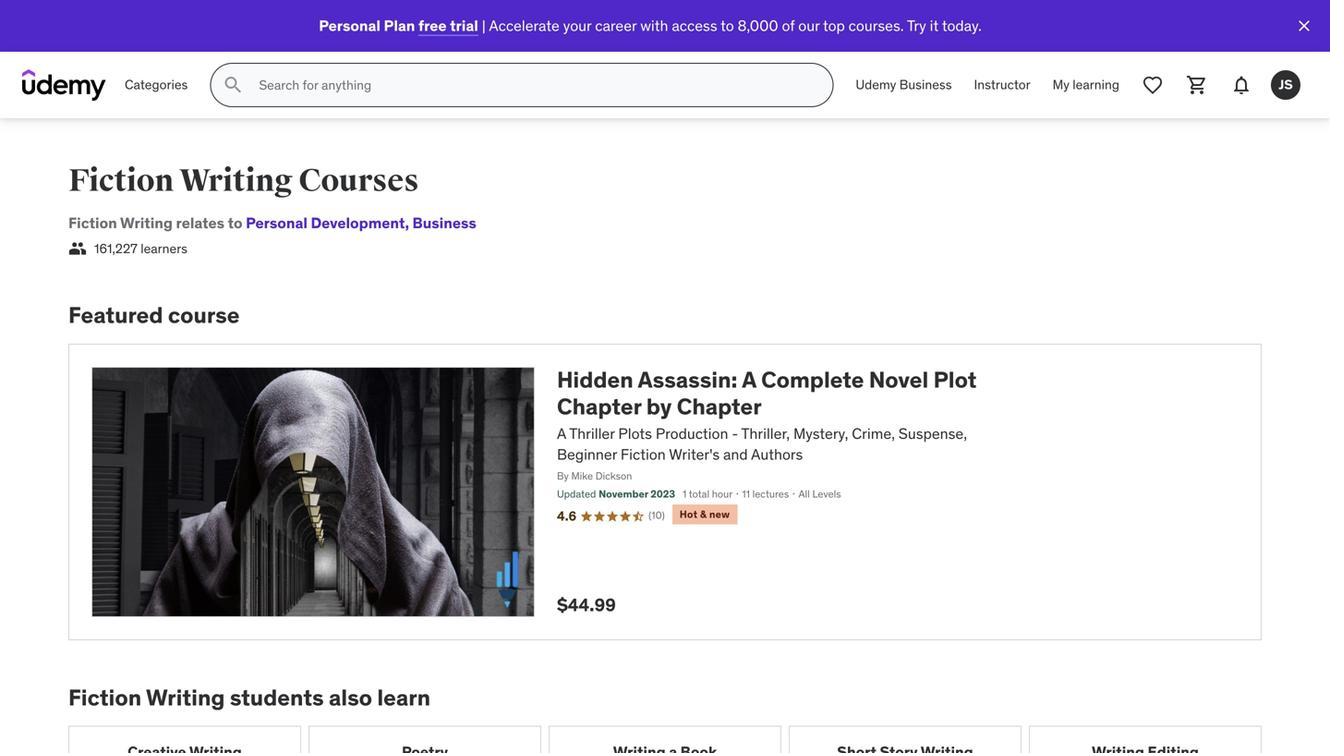 Task type: vqa. For each thing, say whether or not it's contained in the screenshot.
middle Writing
yes



Task type: describe. For each thing, give the bounding box(es) containing it.
learners
[[141, 240, 188, 257]]

our
[[799, 16, 820, 35]]

by
[[647, 393, 672, 420]]

crime,
[[852, 424, 895, 443]]

1 horizontal spatial business
[[900, 76, 952, 93]]

1 horizontal spatial a
[[742, 366, 757, 394]]

free trial link
[[419, 16, 478, 35]]

beginner
[[557, 445, 617, 464]]

fiction writing students also learn
[[68, 684, 431, 711]]

fiction for fiction writing students also learn
[[68, 684, 142, 711]]

dickson
[[596, 469, 632, 482]]

thriller
[[569, 424, 615, 443]]

2 chapter from the left
[[677, 393, 762, 420]]

close image
[[1295, 17, 1314, 35]]

|
[[482, 16, 486, 35]]

notifications image
[[1231, 74, 1253, 96]]

4.6
[[557, 508, 577, 524]]

assassin:
[[638, 366, 738, 394]]

writer's
[[669, 445, 720, 464]]

hot & new
[[680, 508, 730, 521]]

plot
[[934, 366, 977, 394]]

writing for courses
[[179, 162, 293, 200]]

small image
[[68, 240, 87, 258]]

free
[[419, 16, 447, 35]]

business link
[[405, 213, 477, 232]]

161,227 learners
[[94, 240, 188, 257]]

0 vertical spatial personal
[[319, 16, 381, 35]]

0 horizontal spatial to
[[228, 213, 243, 232]]

161,227
[[94, 240, 138, 257]]

of
[[782, 16, 795, 35]]

students
[[230, 684, 324, 711]]

production
[[656, 424, 729, 443]]

thriller,
[[742, 424, 790, 443]]

try
[[907, 16, 927, 35]]

courses
[[299, 162, 419, 200]]

categories
[[125, 76, 188, 93]]

fiction for fiction writing relates to personal development business
[[68, 213, 117, 232]]

11
[[742, 487, 750, 500]]

1 vertical spatial business
[[413, 213, 477, 232]]

your
[[563, 16, 592, 35]]

0 horizontal spatial a
[[557, 424, 566, 443]]

personal plan free trial | accelerate your career with access to 8,000 of our top courses. try it today.
[[319, 16, 982, 35]]

updated
[[557, 487, 596, 500]]

submit search image
[[222, 74, 244, 96]]

udemy business link
[[845, 63, 963, 107]]

my
[[1053, 76, 1070, 93]]

learn
[[377, 684, 431, 711]]

personal development link
[[246, 213, 405, 232]]

new
[[709, 508, 730, 521]]

-
[[732, 424, 738, 443]]

complete
[[762, 366, 864, 394]]

my learning link
[[1042, 63, 1131, 107]]

top
[[823, 16, 845, 35]]

levels
[[813, 487, 841, 500]]

mike
[[571, 469, 593, 482]]

plots
[[619, 424, 652, 443]]

1 total hour
[[683, 487, 733, 500]]

1 horizontal spatial to
[[721, 16, 734, 35]]

lectures
[[753, 487, 789, 500]]

and
[[723, 445, 748, 464]]

courses.
[[849, 16, 904, 35]]

accelerate
[[489, 16, 560, 35]]

career
[[595, 16, 637, 35]]



Task type: locate. For each thing, give the bounding box(es) containing it.
plan
[[384, 16, 415, 35]]

featured
[[68, 301, 163, 329]]

2 vertical spatial writing
[[146, 684, 225, 711]]

writing for students
[[146, 684, 225, 711]]

1 vertical spatial a
[[557, 424, 566, 443]]

all
[[799, 487, 810, 500]]

(10)
[[649, 509, 665, 522]]

0 horizontal spatial chapter
[[557, 393, 642, 420]]

novel
[[869, 366, 929, 394]]

to right relates
[[228, 213, 243, 232]]

business right udemy
[[900, 76, 952, 93]]

chapter
[[557, 393, 642, 420], [677, 393, 762, 420]]

writing up the 161,227 learners
[[120, 213, 173, 232]]

learning
[[1073, 76, 1120, 93]]

udemy
[[856, 76, 897, 93]]

wishlist image
[[1142, 74, 1164, 96]]

chapter up -
[[677, 393, 762, 420]]

11 lectures
[[742, 487, 789, 500]]

access
[[672, 16, 718, 35]]

hidden
[[557, 366, 634, 394]]

by
[[557, 469, 569, 482]]

&
[[700, 508, 707, 521]]

fiction for fiction writing courses
[[68, 162, 174, 200]]

instructor
[[974, 76, 1031, 93]]

personal
[[319, 16, 381, 35], [246, 213, 308, 232]]

business
[[900, 76, 952, 93], [413, 213, 477, 232]]

1 vertical spatial to
[[228, 213, 243, 232]]

relates
[[176, 213, 225, 232]]

8,000
[[738, 16, 779, 35]]

1 chapter from the left
[[557, 393, 642, 420]]

2023
[[651, 487, 675, 500]]

fiction inside hidden assassin: a complete novel plot chapter by chapter a thriller plots production - thriller, mystery, crime, suspense, beginner fiction writer's and authors by mike dickson
[[621, 445, 666, 464]]

udemy business
[[856, 76, 952, 93]]

personal left plan
[[319, 16, 381, 35]]

udemy image
[[22, 69, 106, 101]]

a
[[742, 366, 757, 394], [557, 424, 566, 443]]

writing left students
[[146, 684, 225, 711]]

suspense,
[[899, 424, 967, 443]]

1 vertical spatial writing
[[120, 213, 173, 232]]

development
[[311, 213, 405, 232]]

with
[[641, 16, 669, 35]]

categories button
[[114, 63, 199, 107]]

business right development
[[413, 213, 477, 232]]

also
[[329, 684, 372, 711]]

0 vertical spatial a
[[742, 366, 757, 394]]

total
[[689, 487, 710, 500]]

writing
[[179, 162, 293, 200], [120, 213, 173, 232], [146, 684, 225, 711]]

it
[[930, 16, 939, 35]]

0 horizontal spatial business
[[413, 213, 477, 232]]

to
[[721, 16, 734, 35], [228, 213, 243, 232]]

hidden assassin: a complete novel plot chapter by chapter a thriller plots production - thriller, mystery, crime, suspense, beginner fiction writer's and authors by mike dickson
[[557, 366, 977, 482]]

mystery,
[[794, 424, 849, 443]]

all levels
[[799, 487, 841, 500]]

a left thriller
[[557, 424, 566, 443]]

$44.99
[[557, 594, 616, 616]]

hour
[[712, 487, 733, 500]]

1
[[683, 487, 687, 500]]

fiction
[[68, 162, 174, 200], [68, 213, 117, 232], [621, 445, 666, 464], [68, 684, 142, 711]]

1 horizontal spatial chapter
[[677, 393, 762, 420]]

featured course
[[68, 301, 240, 329]]

hot
[[680, 508, 698, 521]]

fiction writing courses
[[68, 162, 419, 200]]

js link
[[1264, 63, 1308, 107]]

0 vertical spatial business
[[900, 76, 952, 93]]

0 horizontal spatial personal
[[246, 213, 308, 232]]

updated november 2023
[[557, 487, 675, 500]]

shopping cart with 0 items image
[[1186, 74, 1209, 96]]

0 vertical spatial writing
[[179, 162, 293, 200]]

1 vertical spatial personal
[[246, 213, 308, 232]]

authors
[[751, 445, 803, 464]]

to left 8,000
[[721, 16, 734, 35]]

js
[[1279, 76, 1293, 93]]

1 horizontal spatial personal
[[319, 16, 381, 35]]

writing for relates
[[120, 213, 173, 232]]

november
[[599, 487, 649, 500]]

0 vertical spatial to
[[721, 16, 734, 35]]

today.
[[942, 16, 982, 35]]

trial
[[450, 16, 478, 35]]

a up thriller, on the bottom right of page
[[742, 366, 757, 394]]

fiction writing relates to personal development business
[[68, 213, 477, 232]]

chapter up thriller
[[557, 393, 642, 420]]

course
[[168, 301, 240, 329]]

writing up relates
[[179, 162, 293, 200]]

personal down fiction writing courses
[[246, 213, 308, 232]]

my learning
[[1053, 76, 1120, 93]]

instructor link
[[963, 63, 1042, 107]]

Search for anything text field
[[255, 69, 811, 101]]



